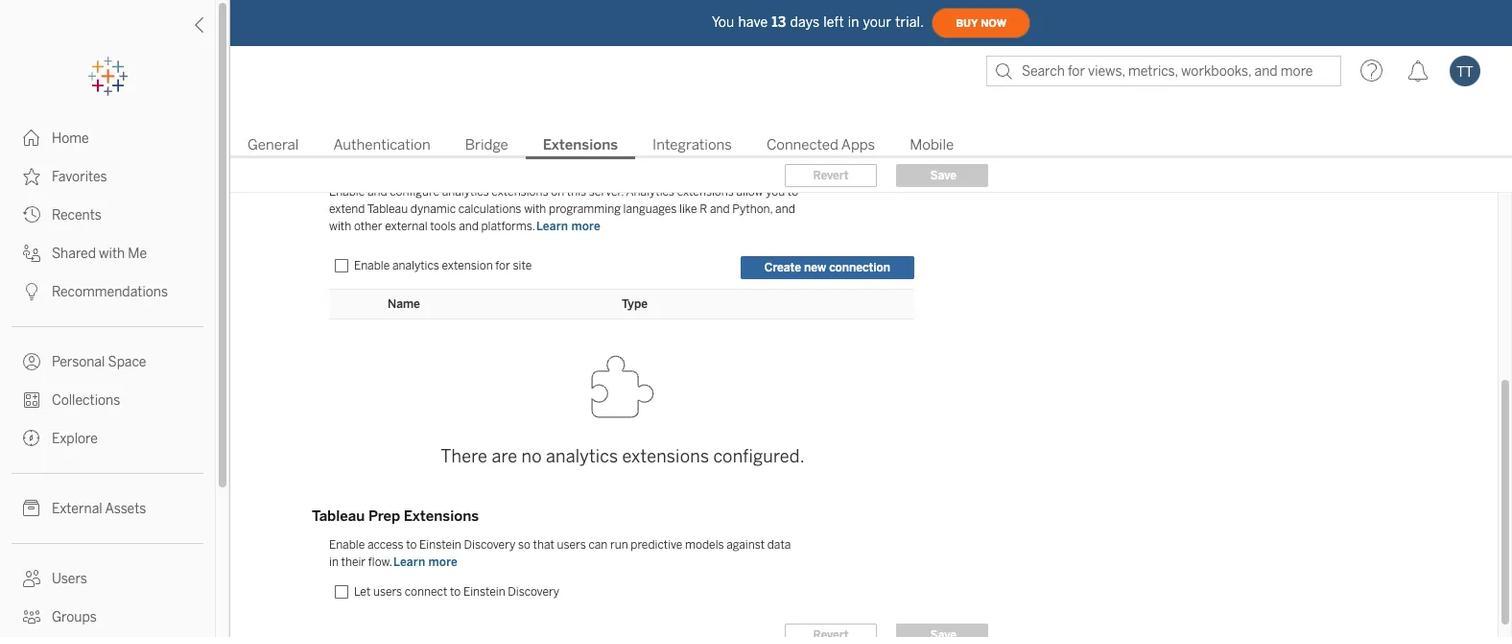 Task type: locate. For each thing, give the bounding box(es) containing it.
groups
[[52, 609, 97, 626]]

create
[[765, 261, 801, 274]]

apps
[[841, 136, 875, 154]]

1 vertical spatial with
[[329, 220, 351, 233]]

enable up their
[[329, 538, 365, 552]]

2 vertical spatial by text only_f5he34f image
[[23, 608, 40, 626]]

0 horizontal spatial with
[[99, 246, 125, 262]]

analytics inside enable and configure analytics extensions on this server. analytics extensions allow you to extend tableau dynamic calculations with programming languages like r and python, and with other external tools and platforms.
[[442, 185, 489, 199]]

by text only_f5he34f image inside favorites link
[[23, 168, 40, 185]]

0 vertical spatial by text only_f5he34f image
[[23, 130, 40, 147]]

0 horizontal spatial tableau
[[312, 508, 365, 525]]

8 by text only_f5he34f image from the top
[[23, 570, 40, 587]]

by text only_f5he34f image for favorites
[[23, 168, 40, 185]]

by text only_f5he34f image left home
[[23, 130, 40, 147]]

by text only_f5he34f image left collections at the bottom left of the page
[[23, 391, 40, 409]]

0 horizontal spatial to
[[406, 538, 417, 552]]

by text only_f5he34f image for recents
[[23, 206, 40, 224]]

extension
[[442, 259, 493, 273]]

analytics right no
[[546, 446, 618, 467]]

external assets
[[52, 501, 146, 517]]

more
[[571, 220, 601, 233], [428, 556, 458, 569]]

2 horizontal spatial analytics
[[546, 446, 618, 467]]

0 vertical spatial tableau
[[367, 202, 408, 216]]

2 vertical spatial enable
[[329, 538, 365, 552]]

1 vertical spatial learn more
[[393, 556, 458, 569]]

learn right flow.
[[393, 556, 425, 569]]

5 by text only_f5he34f image from the top
[[23, 391, 40, 409]]

1 vertical spatial to
[[406, 538, 417, 552]]

extensions up r
[[677, 185, 734, 199]]

by text only_f5he34f image inside recommendations link
[[23, 283, 40, 300]]

0 horizontal spatial learn
[[393, 556, 425, 569]]

explore link
[[0, 419, 215, 458]]

tableau left prep
[[312, 508, 365, 525]]

platforms.
[[481, 220, 535, 233]]

by text only_f5he34f image left recents at the left
[[23, 206, 40, 224]]

by text only_f5he34f image left recommendations
[[23, 283, 40, 300]]

0 horizontal spatial learn more
[[393, 556, 458, 569]]

0 horizontal spatial learn more link
[[393, 555, 459, 570]]

access
[[367, 538, 403, 552]]

1 vertical spatial more
[[428, 556, 458, 569]]

models
[[685, 538, 724, 552]]

1 horizontal spatial tableau
[[367, 202, 408, 216]]

by text only_f5he34f image inside the personal space link
[[23, 353, 40, 370]]

4 by text only_f5he34f image from the top
[[23, 283, 40, 300]]

with left me
[[99, 246, 125, 262]]

data
[[767, 538, 791, 552]]

1 horizontal spatial learn more
[[536, 220, 601, 233]]

by text only_f5he34f image left favorites
[[23, 168, 40, 185]]

shared
[[52, 246, 96, 262]]

2 by text only_f5he34f image from the top
[[23, 353, 40, 370]]

discovery
[[464, 538, 516, 552], [508, 585, 559, 599]]

to
[[788, 185, 798, 199], [406, 538, 417, 552], [450, 585, 461, 599]]

by text only_f5he34f image left the external
[[23, 500, 40, 517]]

for
[[495, 259, 510, 273]]

by text only_f5he34f image inside shared with me link
[[23, 245, 40, 262]]

prep
[[368, 508, 400, 525]]

0 horizontal spatial extensions
[[404, 508, 479, 525]]

extensions up predictive
[[622, 446, 709, 467]]

0 vertical spatial discovery
[[464, 538, 516, 552]]

by text only_f5he34f image inside external assets link
[[23, 500, 40, 517]]

einstein up connect
[[419, 538, 461, 552]]

by text only_f5he34f image for personal space
[[23, 353, 40, 370]]

in
[[848, 14, 859, 30], [329, 556, 339, 569]]

by text only_f5he34f image
[[23, 168, 40, 185], [23, 206, 40, 224], [23, 245, 40, 262], [23, 283, 40, 300], [23, 391, 40, 409], [23, 430, 40, 447], [23, 500, 40, 517], [23, 570, 40, 587]]

can
[[589, 538, 608, 552]]

extensions
[[543, 136, 618, 154], [404, 508, 479, 525]]

0 vertical spatial more
[[571, 220, 601, 233]]

learn more
[[536, 220, 601, 233], [393, 556, 458, 569]]

1 horizontal spatial to
[[450, 585, 461, 599]]

no
[[522, 446, 542, 467]]

by text only_f5he34f image left explore
[[23, 430, 40, 447]]

groups link
[[0, 598, 215, 636]]

by text only_f5he34f image inside "home" link
[[23, 130, 40, 147]]

2 horizontal spatial to
[[788, 185, 798, 199]]

your
[[863, 14, 892, 30]]

collections link
[[0, 381, 215, 419]]

1 horizontal spatial learn more link
[[535, 219, 602, 234]]

users left can
[[557, 538, 586, 552]]

by text only_f5he34f image left groups
[[23, 608, 40, 626]]

create new connection button
[[741, 256, 914, 279]]

enable inside enable access to einstein discovery so that users can run predictive models against data in their flow.
[[329, 538, 365, 552]]

by text only_f5he34f image left users
[[23, 570, 40, 587]]

1 vertical spatial einstein
[[463, 585, 505, 599]]

extensions up this
[[543, 136, 618, 154]]

you
[[766, 185, 785, 199]]

analytics for enable
[[442, 185, 489, 199]]

by text only_f5he34f image left shared
[[23, 245, 40, 262]]

1 vertical spatial by text only_f5he34f image
[[23, 353, 40, 370]]

configure
[[390, 185, 440, 199]]

programming
[[549, 202, 621, 216]]

sub-spaces tab list
[[230, 134, 1512, 159]]

0 vertical spatial einstein
[[419, 538, 461, 552]]

discovery inside enable access to einstein discovery so that users can run predictive models against data in their flow.
[[464, 538, 516, 552]]

0 vertical spatial to
[[788, 185, 798, 199]]

by text only_f5he34f image inside recents link
[[23, 206, 40, 224]]

0 vertical spatial in
[[848, 14, 859, 30]]

0 horizontal spatial in
[[329, 556, 339, 569]]

extensions
[[492, 185, 548, 199], [677, 185, 734, 199], [622, 446, 709, 467]]

0 vertical spatial extensions
[[543, 136, 618, 154]]

1 by text only_f5he34f image from the top
[[23, 130, 40, 147]]

to right you
[[788, 185, 798, 199]]

0 vertical spatial analytics
[[442, 185, 489, 199]]

1 horizontal spatial more
[[571, 220, 601, 233]]

enable
[[329, 185, 365, 199], [354, 259, 390, 273], [329, 538, 365, 552]]

enable down other
[[354, 259, 390, 273]]

0 vertical spatial with
[[524, 202, 546, 216]]

more for extensions
[[571, 220, 601, 233]]

6 by text only_f5he34f image from the top
[[23, 430, 40, 447]]

discovery left the so
[[464, 538, 516, 552]]

by text only_f5he34f image
[[23, 130, 40, 147], [23, 353, 40, 370], [23, 608, 40, 626]]

learn more link up connect
[[393, 555, 459, 570]]

by text only_f5he34f image for shared with me
[[23, 245, 40, 262]]

enable up extend
[[329, 185, 365, 199]]

with
[[524, 202, 546, 216], [329, 220, 351, 233], [99, 246, 125, 262]]

by text only_f5he34f image for external assets
[[23, 500, 40, 517]]

in left their
[[329, 556, 339, 569]]

0 vertical spatial enable
[[329, 185, 365, 199]]

1 by text only_f5he34f image from the top
[[23, 168, 40, 185]]

1 horizontal spatial users
[[557, 538, 586, 552]]

enable for tableau
[[329, 538, 365, 552]]

more up let users connect to einstein discovery
[[428, 556, 458, 569]]

extensions right prep
[[404, 508, 479, 525]]

learn more link
[[535, 219, 602, 234], [393, 555, 459, 570]]

predictive
[[631, 538, 683, 552]]

1 horizontal spatial in
[[848, 14, 859, 30]]

2 vertical spatial with
[[99, 246, 125, 262]]

1 vertical spatial analytics
[[392, 259, 439, 273]]

tableau up external at the top left
[[367, 202, 408, 216]]

1 horizontal spatial analytics
[[442, 185, 489, 199]]

by text only_f5he34f image inside users link
[[23, 570, 40, 587]]

extensions inside sub-spaces tab list
[[543, 136, 618, 154]]

favorites
[[52, 169, 107, 185]]

extensions up "calculations"
[[492, 185, 548, 199]]

3 by text only_f5he34f image from the top
[[23, 245, 40, 262]]

2 vertical spatial analytics
[[546, 446, 618, 467]]

tableau
[[367, 202, 408, 216], [312, 508, 365, 525]]

navigation
[[230, 130, 1512, 159]]

0 vertical spatial learn
[[536, 220, 568, 233]]

enable and configure analytics extensions on this server. analytics extensions allow you to extend tableau dynamic calculations with programming languages like r and python, and with other external tools and platforms.
[[329, 185, 798, 233]]

external
[[385, 220, 428, 233]]

2 vertical spatial to
[[450, 585, 461, 599]]

and
[[367, 185, 387, 199], [710, 202, 730, 216], [775, 202, 795, 216], [459, 220, 479, 233]]

learn
[[536, 220, 568, 233], [393, 556, 425, 569]]

let users connect to einstein discovery
[[354, 585, 559, 599]]

r
[[700, 202, 707, 216]]

by text only_f5he34f image inside collections link
[[23, 391, 40, 409]]

0 vertical spatial learn more link
[[535, 219, 602, 234]]

general
[[248, 136, 299, 154]]

by text only_f5he34f image inside groups link
[[23, 608, 40, 626]]

by text only_f5he34f image for explore
[[23, 430, 40, 447]]

learn for flow.
[[393, 556, 425, 569]]

learn more link down the programming
[[535, 219, 602, 234]]

run
[[610, 538, 628, 552]]

2 by text only_f5he34f image from the top
[[23, 206, 40, 224]]

name
[[388, 297, 420, 311]]

bridge
[[465, 136, 508, 154]]

buy
[[956, 17, 978, 29]]

0 vertical spatial users
[[557, 538, 586, 552]]

more down the programming
[[571, 220, 601, 233]]

einstein right connect
[[463, 585, 505, 599]]

3 by text only_f5he34f image from the top
[[23, 608, 40, 626]]

einstein inside enable access to einstein discovery so that users can run predictive models against data in their flow.
[[419, 538, 461, 552]]

users right 'let'
[[373, 585, 402, 599]]

to inside enable access to einstein discovery so that users can run predictive models against data in their flow.
[[406, 538, 417, 552]]

0 horizontal spatial einstein
[[419, 538, 461, 552]]

by text only_f5he34f image for groups
[[23, 608, 40, 626]]

by text only_f5he34f image left personal
[[23, 353, 40, 370]]

discovery down enable access to einstein discovery so that users can run predictive models against data in their flow.
[[508, 585, 559, 599]]

in inside enable access to einstein discovery so that users can run predictive models against data in their flow.
[[329, 556, 339, 569]]

1 vertical spatial tableau
[[312, 508, 365, 525]]

learn down on
[[536, 220, 568, 233]]

new
[[804, 261, 826, 274]]

1 horizontal spatial extensions
[[543, 136, 618, 154]]

learn more down the programming
[[536, 220, 601, 233]]

analytics for there
[[546, 446, 618, 467]]

to right connect
[[450, 585, 461, 599]]

buy now
[[956, 17, 1007, 29]]

have
[[738, 14, 768, 30]]

tableau prep extensions
[[312, 508, 479, 525]]

in right 'left'
[[848, 14, 859, 30]]

with down extend
[[329, 220, 351, 233]]

analytics up name
[[392, 259, 439, 273]]

einstein
[[419, 538, 461, 552], [463, 585, 505, 599]]

against
[[727, 538, 765, 552]]

recents link
[[0, 196, 215, 234]]

users inside enable access to einstein discovery so that users can run predictive models against data in their flow.
[[557, 538, 586, 552]]

0 horizontal spatial more
[[428, 556, 458, 569]]

analytics
[[442, 185, 489, 199], [392, 259, 439, 273], [546, 446, 618, 467]]

1 vertical spatial enable
[[354, 259, 390, 273]]

analytics up "calculations"
[[442, 185, 489, 199]]

revert button
[[785, 164, 877, 187]]

to right access
[[406, 538, 417, 552]]

learn more for discovery
[[393, 556, 458, 569]]

learn more up connect
[[393, 556, 458, 569]]

with inside main navigation. press the up and down arrow keys to access links. element
[[99, 246, 125, 262]]

0 vertical spatial learn more
[[536, 220, 601, 233]]

on
[[551, 185, 564, 199]]

recommendations link
[[0, 273, 215, 311]]

to inside enable and configure analytics extensions on this server. analytics extensions allow you to extend tableau dynamic calculations with programming languages like r and python, and with other external tools and platforms.
[[788, 185, 798, 199]]

with up platforms.
[[524, 202, 546, 216]]

1 vertical spatial learn more link
[[393, 555, 459, 570]]

1 vertical spatial in
[[329, 556, 339, 569]]

1 horizontal spatial learn
[[536, 220, 568, 233]]

0 horizontal spatial users
[[373, 585, 402, 599]]

dynamic
[[411, 202, 456, 216]]

recents
[[52, 207, 102, 224]]

7 by text only_f5he34f image from the top
[[23, 500, 40, 517]]

2 horizontal spatial with
[[524, 202, 546, 216]]

1 vertical spatial learn
[[393, 556, 425, 569]]

by text only_f5he34f image inside explore link
[[23, 430, 40, 447]]



Task type: vqa. For each thing, say whether or not it's contained in the screenshot.
Default link
no



Task type: describe. For each thing, give the bounding box(es) containing it.
extensions for on
[[492, 185, 548, 199]]

buy now button
[[932, 8, 1031, 38]]

1 vertical spatial users
[[373, 585, 402, 599]]

you have 13 days left in your trial.
[[712, 14, 924, 30]]

home
[[52, 130, 89, 147]]

enable access to einstein discovery so that users can run predictive models against data in their flow.
[[329, 538, 791, 569]]

me
[[128, 246, 147, 262]]

personal space link
[[0, 343, 215, 381]]

there are no analytics extensions configured. main content
[[230, 0, 1512, 637]]

enable inside enable and configure analytics extensions on this server. analytics extensions allow you to extend tableau dynamic calculations with programming languages like r and python, and with other external tools and platforms.
[[329, 185, 365, 199]]

favorites link
[[0, 157, 215, 196]]

connection
[[829, 261, 890, 274]]

their
[[341, 556, 366, 569]]

configured.
[[713, 446, 805, 467]]

external
[[52, 501, 102, 517]]

allow
[[736, 185, 763, 199]]

navigation containing general
[[230, 130, 1512, 159]]

other
[[354, 220, 382, 233]]

like
[[679, 202, 697, 216]]

let
[[354, 585, 371, 599]]

that
[[533, 538, 555, 552]]

tableau inside enable and configure analytics extensions on this server. analytics extensions allow you to extend tableau dynamic calculations with programming languages like r and python, and with other external tools and platforms.
[[367, 202, 408, 216]]

revert
[[813, 169, 849, 182]]

by text only_f5he34f image for users
[[23, 570, 40, 587]]

assets
[[105, 501, 146, 517]]

extend
[[329, 202, 365, 216]]

shared with me link
[[0, 234, 215, 273]]

learn for calculations
[[536, 220, 568, 233]]

explore
[[52, 431, 98, 447]]

1 vertical spatial discovery
[[508, 585, 559, 599]]

connect
[[405, 585, 447, 599]]

users link
[[0, 559, 215, 598]]

and right r
[[710, 202, 730, 216]]

mobile
[[910, 136, 954, 154]]

there are no analytics extensions configured.
[[441, 446, 805, 467]]

you
[[712, 14, 734, 30]]

and down you
[[775, 202, 795, 216]]

extensions for configured.
[[622, 446, 709, 467]]

more for discovery
[[428, 556, 458, 569]]

languages
[[623, 202, 677, 216]]

integrations
[[653, 136, 732, 154]]

space
[[108, 354, 146, 370]]

days
[[790, 14, 820, 30]]

flow.
[[368, 556, 393, 569]]

users
[[52, 571, 87, 587]]

shared with me
[[52, 246, 147, 262]]

by text only_f5he34f image for home
[[23, 130, 40, 147]]

so
[[518, 538, 530, 552]]

site
[[513, 259, 532, 273]]

personal
[[52, 354, 105, 370]]

learn more link for discovery
[[393, 555, 459, 570]]

1 vertical spatial extensions
[[404, 508, 479, 525]]

external assets link
[[0, 489, 215, 528]]

now
[[981, 17, 1007, 29]]

main navigation. press the up and down arrow keys to access links. element
[[0, 119, 215, 637]]

collections
[[52, 392, 120, 409]]

this
[[567, 185, 586, 199]]

tools
[[430, 220, 456, 233]]

create new connection
[[765, 261, 890, 274]]

learn more link for extensions
[[535, 219, 602, 234]]

1 horizontal spatial einstein
[[463, 585, 505, 599]]

by text only_f5he34f image for recommendations
[[23, 283, 40, 300]]

trial.
[[895, 14, 924, 30]]

13
[[772, 14, 786, 30]]

0 horizontal spatial analytics
[[392, 259, 439, 273]]

learn more for extensions
[[536, 220, 601, 233]]

home link
[[0, 119, 215, 157]]

1 horizontal spatial with
[[329, 220, 351, 233]]

and right tools
[[459, 220, 479, 233]]

by text only_f5he34f image for collections
[[23, 391, 40, 409]]

and up other
[[367, 185, 387, 199]]

there
[[441, 446, 488, 467]]

type
[[622, 297, 648, 311]]

enable for enable
[[354, 259, 390, 273]]

connected
[[767, 136, 839, 154]]

personal space
[[52, 354, 146, 370]]

analytics
[[626, 185, 675, 199]]

authentication
[[333, 136, 431, 154]]

enable analytics extension for site
[[354, 259, 532, 273]]

navigation panel element
[[0, 58, 215, 637]]

python,
[[732, 202, 773, 216]]

left
[[824, 14, 844, 30]]

calculations
[[458, 202, 521, 216]]

recommendations
[[52, 284, 168, 300]]

are
[[492, 446, 517, 467]]

connected apps
[[767, 136, 875, 154]]

server.
[[589, 185, 624, 199]]



